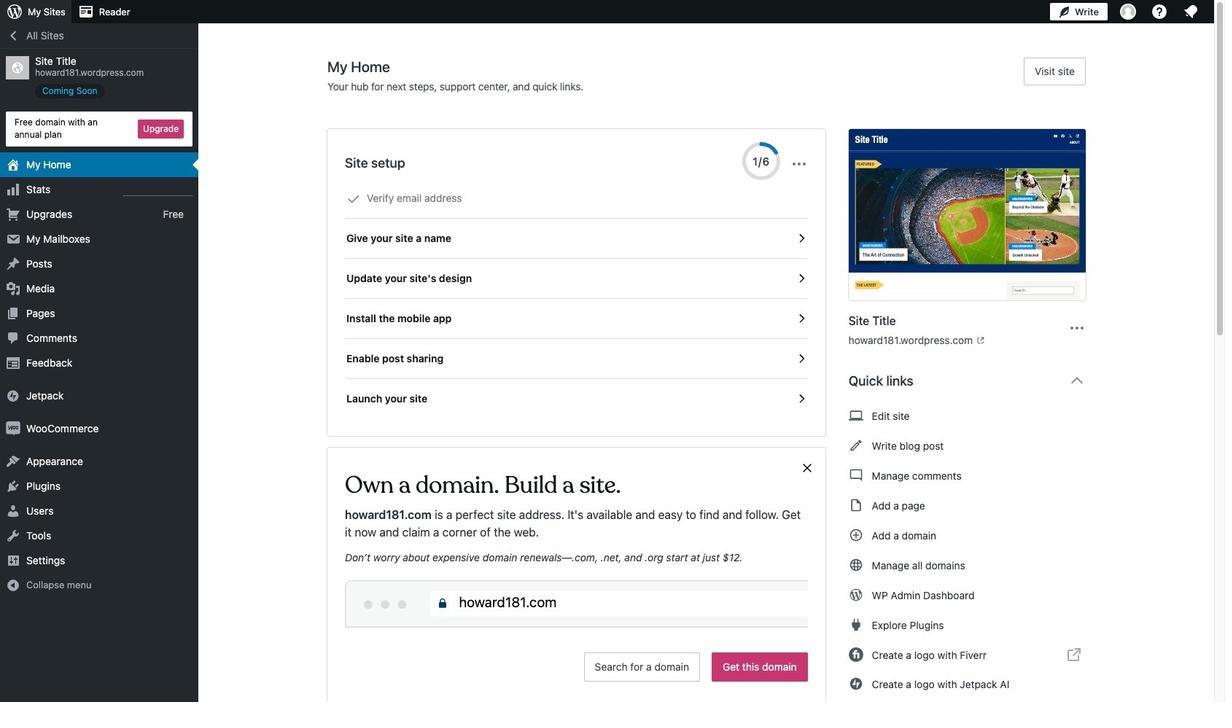 Task type: describe. For each thing, give the bounding box(es) containing it.
laptop image
[[849, 407, 863, 424]]

more options for site site title image
[[1068, 319, 1086, 337]]

task enabled image
[[795, 312, 808, 325]]

4 task enabled image from the top
[[795, 392, 808, 406]]

1 task enabled image from the top
[[795, 232, 808, 245]]

help image
[[1151, 3, 1168, 20]]

manage your notifications image
[[1182, 3, 1200, 20]]

insert_drive_file image
[[849, 497, 863, 514]]



Task type: locate. For each thing, give the bounding box(es) containing it.
highest hourly views 0 image
[[123, 186, 193, 196]]

img image
[[6, 388, 20, 403], [6, 421, 20, 436]]

dismiss settings image
[[790, 155, 808, 173]]

my profile image
[[1120, 4, 1136, 20]]

progress bar
[[742, 142, 780, 180]]

1 img image from the top
[[6, 388, 20, 403]]

1 vertical spatial img image
[[6, 421, 20, 436]]

0 vertical spatial img image
[[6, 388, 20, 403]]

dismiss domain name promotion image
[[801, 459, 814, 477]]

2 img image from the top
[[6, 421, 20, 436]]

3 task enabled image from the top
[[795, 352, 808, 365]]

2 task enabled image from the top
[[795, 272, 808, 285]]

edit image
[[849, 437, 863, 454]]

main content
[[327, 58, 1098, 702]]

launchpad checklist element
[[345, 179, 808, 419]]

mode_comment image
[[849, 467, 863, 484]]

task enabled image
[[795, 232, 808, 245], [795, 272, 808, 285], [795, 352, 808, 365], [795, 392, 808, 406]]



Task type: vqa. For each thing, say whether or not it's contained in the screenshot.
1st Task Complete "Image" from the bottom
no



